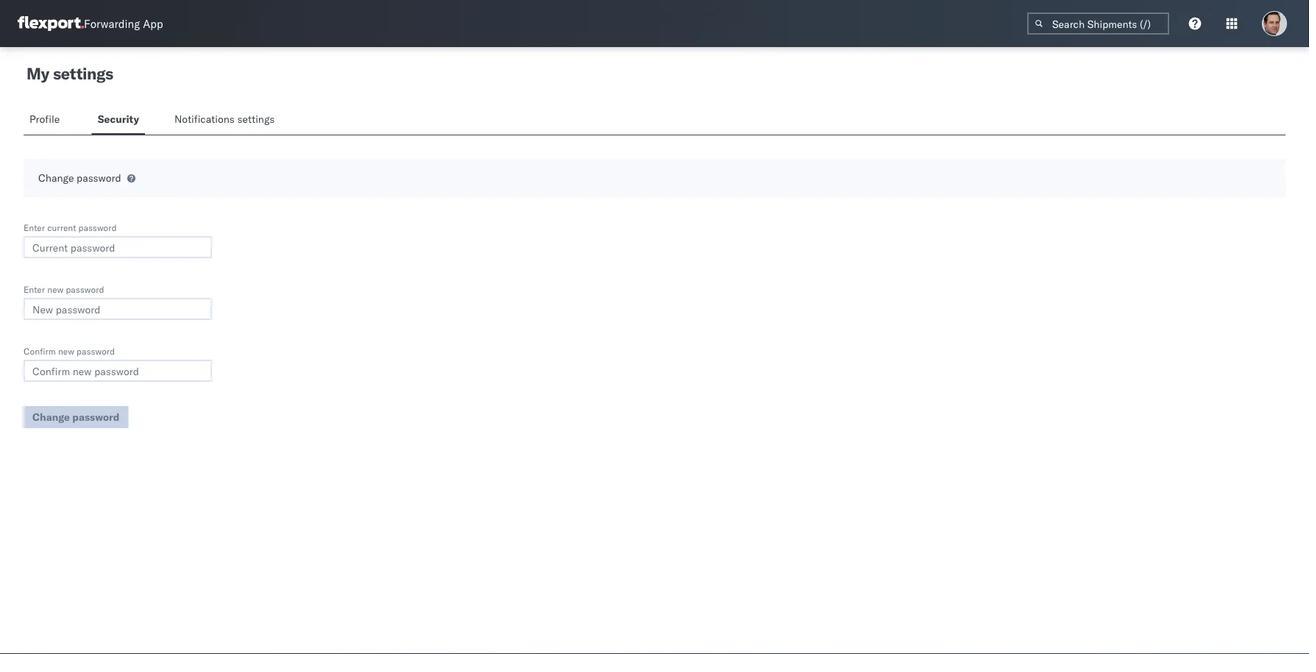 Task type: locate. For each thing, give the bounding box(es) containing it.
confirm new password
[[24, 346, 115, 357]]

1 enter from the top
[[24, 222, 45, 233]]

password up confirm new password password field
[[77, 346, 115, 357]]

forwarding app link
[[18, 16, 163, 31]]

app
[[143, 17, 163, 31]]

my settings
[[26, 63, 113, 84]]

0 vertical spatial new
[[47, 284, 64, 295]]

new down current
[[47, 284, 64, 295]]

1 vertical spatial new
[[58, 346, 74, 357]]

New password password field
[[24, 298, 212, 320]]

password up current password password field
[[78, 222, 117, 233]]

forwarding app
[[84, 17, 163, 31]]

settings inside button
[[237, 113, 275, 126]]

1 vertical spatial enter
[[24, 284, 45, 295]]

settings right notifications
[[237, 113, 275, 126]]

password up new password password field
[[66, 284, 104, 295]]

my
[[26, 63, 49, 84]]

enter new password
[[24, 284, 104, 295]]

settings
[[53, 63, 113, 84], [237, 113, 275, 126]]

profile
[[29, 113, 60, 126]]

enter left current
[[24, 222, 45, 233]]

change password
[[38, 172, 121, 184]]

password
[[77, 172, 121, 184], [78, 222, 117, 233], [66, 284, 104, 295], [77, 346, 115, 357]]

new right confirm on the left bottom of the page
[[58, 346, 74, 357]]

new for enter
[[47, 284, 64, 295]]

notifications settings
[[174, 113, 275, 126]]

enter for enter current password
[[24, 222, 45, 233]]

confirm
[[24, 346, 56, 357]]

new
[[47, 284, 64, 295], [58, 346, 74, 357]]

password for enter current password
[[78, 222, 117, 233]]

Current password password field
[[24, 236, 212, 258]]

0 horizontal spatial settings
[[53, 63, 113, 84]]

enter
[[24, 222, 45, 233], [24, 284, 45, 295]]

2 enter from the top
[[24, 284, 45, 295]]

enter up confirm on the left bottom of the page
[[24, 284, 45, 295]]

0 vertical spatial enter
[[24, 222, 45, 233]]

forwarding
[[84, 17, 140, 31]]

1 horizontal spatial settings
[[237, 113, 275, 126]]

settings right the my
[[53, 63, 113, 84]]

profile button
[[24, 106, 68, 135]]

1 vertical spatial settings
[[237, 113, 275, 126]]

0 vertical spatial settings
[[53, 63, 113, 84]]



Task type: vqa. For each thing, say whether or not it's contained in the screenshot.
Confirm
yes



Task type: describe. For each thing, give the bounding box(es) containing it.
current
[[47, 222, 76, 233]]

security button
[[92, 106, 145, 135]]

settings for notifications settings
[[237, 113, 275, 126]]

security
[[98, 113, 139, 126]]

flexport. image
[[18, 16, 84, 31]]

enter for enter new password
[[24, 284, 45, 295]]

password right the change
[[77, 172, 121, 184]]

enter current password
[[24, 222, 117, 233]]

password for confirm new password
[[77, 346, 115, 357]]

settings for my settings
[[53, 63, 113, 84]]

change
[[38, 172, 74, 184]]

Search Shipments (/) text field
[[1028, 13, 1170, 35]]

notifications
[[174, 113, 235, 126]]

Confirm new password password field
[[24, 360, 212, 382]]

new for confirm
[[58, 346, 74, 357]]

notifications settings button
[[169, 106, 287, 135]]

password for enter new password
[[66, 284, 104, 295]]



